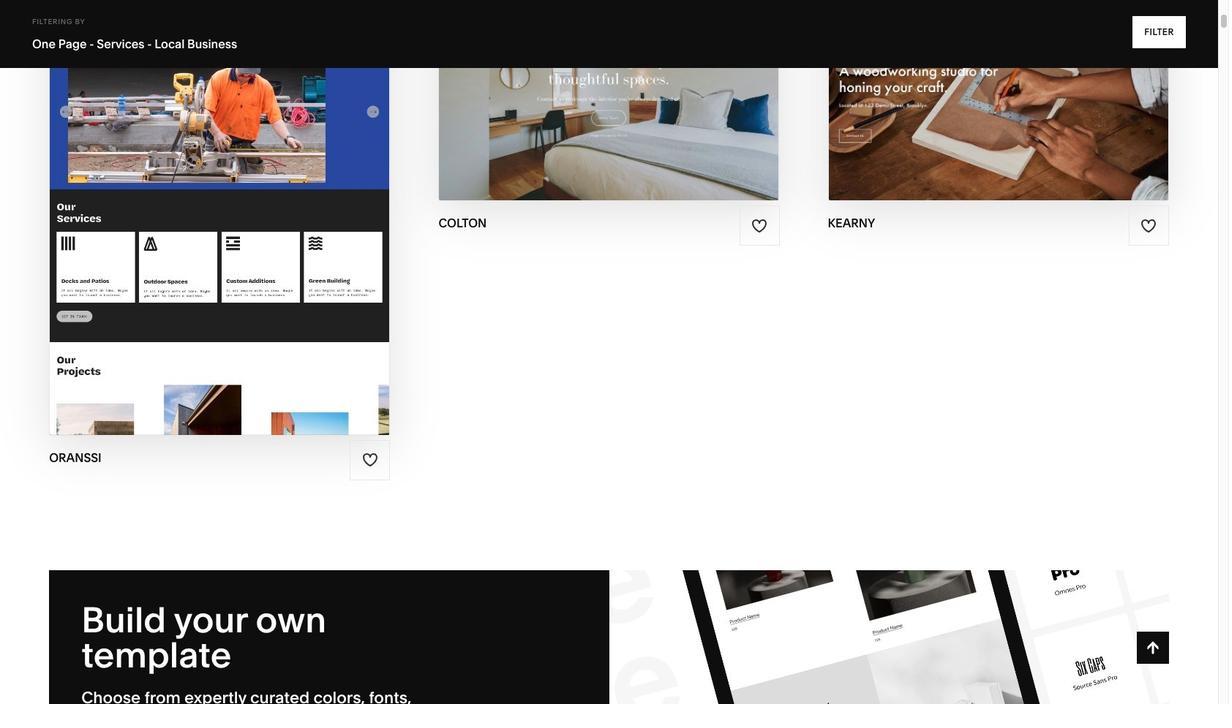 Task type: locate. For each thing, give the bounding box(es) containing it.
add kearny to your favorites list image
[[1141, 218, 1157, 234]]



Task type: describe. For each thing, give the bounding box(es) containing it.
oranssi image
[[50, 0, 390, 435]]

add oranssi to your favorites list image
[[362, 452, 378, 469]]

back to top image
[[1145, 640, 1161, 657]]

colton image
[[439, 0, 779, 201]]

kearny image
[[829, 0, 1169, 201]]

preview of building your own template image
[[609, 571, 1169, 705]]

add colton to your favorites list image
[[752, 218, 768, 234]]



Task type: vqa. For each thing, say whether or not it's contained in the screenshot.
28
no



